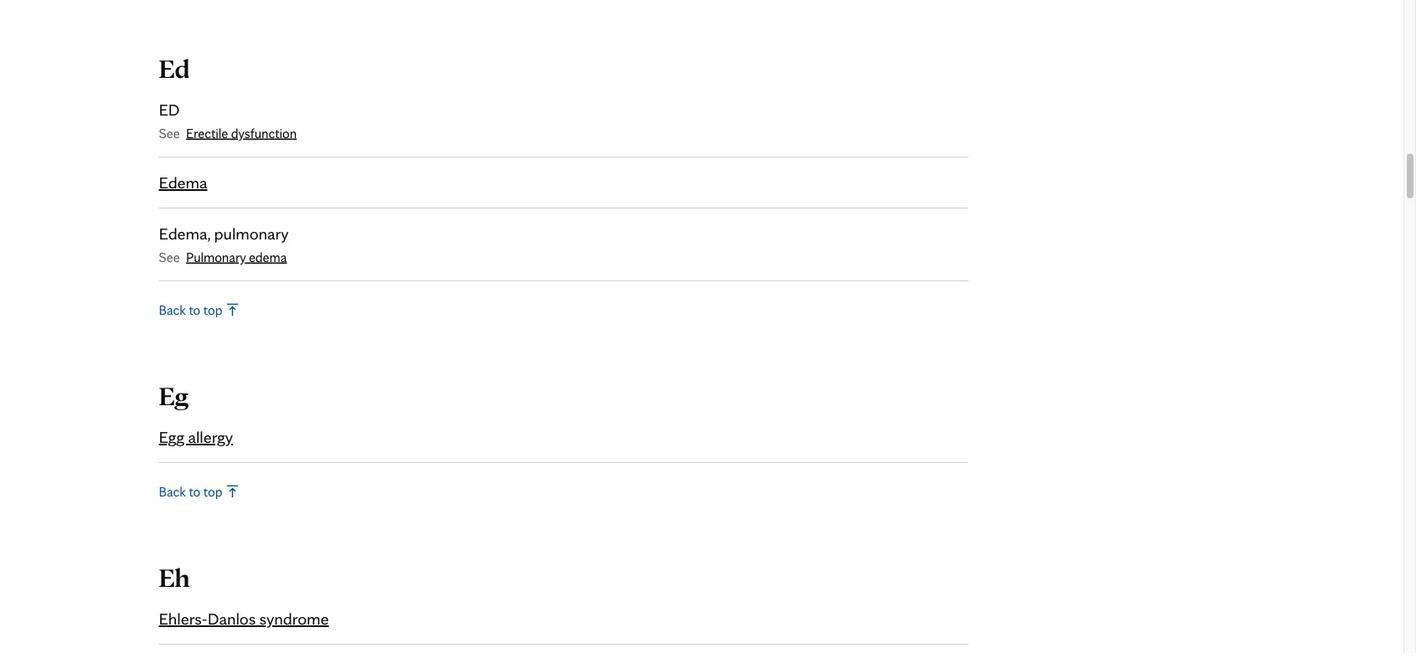 Task type: describe. For each thing, give the bounding box(es) containing it.
see inside ed see erectile dysfunction
[[159, 125, 180, 142]]

ehlers-danlos syndrome link
[[159, 608, 329, 632]]

allergy
[[188, 428, 233, 448]]

pulmonary
[[186, 249, 246, 266]]

edema
[[249, 249, 287, 266]]

2 back to top link from the top
[[159, 484, 239, 501]]

danlos
[[208, 610, 256, 630]]

conditions that begin with e d element
[[159, 52, 969, 85]]

ed
[[159, 100, 180, 120]]

erectile
[[186, 125, 228, 142]]

edema, pulmonary see pulmonary edema
[[159, 224, 289, 266]]

to for first back to top "link" from the bottom
[[189, 484, 201, 501]]

conditions that begin with e h element
[[159, 561, 969, 595]]

1 back to top from the top
[[159, 302, 223, 319]]

see inside the edema, pulmonary see pulmonary edema
[[159, 249, 180, 266]]

ehlers-
[[159, 610, 208, 630]]



Task type: vqa. For each thing, say whether or not it's contained in the screenshot.
Ehlers-Danlos syndrome
yes



Task type: locate. For each thing, give the bounding box(es) containing it.
edema link
[[159, 171, 208, 195]]

1 vertical spatial back to top
[[159, 484, 223, 501]]

back to top link down pulmonary at the left of page
[[159, 302, 239, 319]]

see down edema,
[[159, 249, 180, 266]]

back to top link down egg allergy
[[159, 484, 239, 501]]

2 back to top from the top
[[159, 484, 223, 501]]

back to top
[[159, 302, 223, 319], [159, 484, 223, 501]]

1 vertical spatial back to top link
[[159, 484, 239, 501]]

1 vertical spatial see
[[159, 249, 180, 266]]

eg
[[159, 380, 189, 412]]

1 see from the top
[[159, 125, 180, 142]]

2 back from the top
[[159, 484, 186, 501]]

2 see from the top
[[159, 249, 180, 266]]

edema
[[159, 173, 208, 193]]

top down pulmonary at the left of page
[[204, 302, 223, 319]]

erectile dysfunction link
[[186, 124, 297, 144]]

see down 'ed' at the left
[[159, 125, 180, 142]]

1 vertical spatial top
[[204, 484, 223, 501]]

back to top link
[[159, 302, 239, 319], [159, 484, 239, 501]]

1 back from the top
[[159, 302, 186, 319]]

back down edema,
[[159, 302, 186, 319]]

back
[[159, 302, 186, 319], [159, 484, 186, 501]]

conditions that begin with e g element
[[159, 379, 969, 413]]

egg allergy
[[159, 428, 233, 448]]

eh
[[159, 562, 190, 594]]

0 vertical spatial back to top
[[159, 302, 223, 319]]

to down egg allergy
[[189, 484, 201, 501]]

pulmonary edema link
[[186, 248, 287, 268]]

0 vertical spatial top
[[204, 302, 223, 319]]

see
[[159, 125, 180, 142], [159, 249, 180, 266]]

dysfunction
[[231, 125, 297, 142]]

egg
[[159, 428, 184, 448]]

1 back to top link from the top
[[159, 302, 239, 319]]

2 top from the top
[[204, 484, 223, 501]]

1 vertical spatial back
[[159, 484, 186, 501]]

back down egg
[[159, 484, 186, 501]]

ed see erectile dysfunction
[[159, 100, 297, 142]]

2 to from the top
[[189, 484, 201, 501]]

top
[[204, 302, 223, 319], [204, 484, 223, 501]]

1 vertical spatial to
[[189, 484, 201, 501]]

syndrome
[[260, 610, 329, 630]]

back to top down pulmonary at the left of page
[[159, 302, 223, 319]]

ehlers-danlos syndrome
[[159, 610, 329, 630]]

to down pulmonary at the left of page
[[189, 302, 201, 319]]

back to top down egg allergy
[[159, 484, 223, 501]]

ed
[[159, 52, 190, 84]]

egg allergy link
[[159, 426, 233, 450]]

edema,
[[159, 224, 211, 244]]

to for first back to top "link"
[[189, 302, 201, 319]]

1 top from the top
[[204, 302, 223, 319]]

0 vertical spatial see
[[159, 125, 180, 142]]

0 vertical spatial to
[[189, 302, 201, 319]]

top down allergy
[[204, 484, 223, 501]]

0 vertical spatial back
[[159, 302, 186, 319]]

pulmonary
[[214, 224, 289, 244]]

1 to from the top
[[189, 302, 201, 319]]

to
[[189, 302, 201, 319], [189, 484, 201, 501]]

0 vertical spatial back to top link
[[159, 302, 239, 319]]



